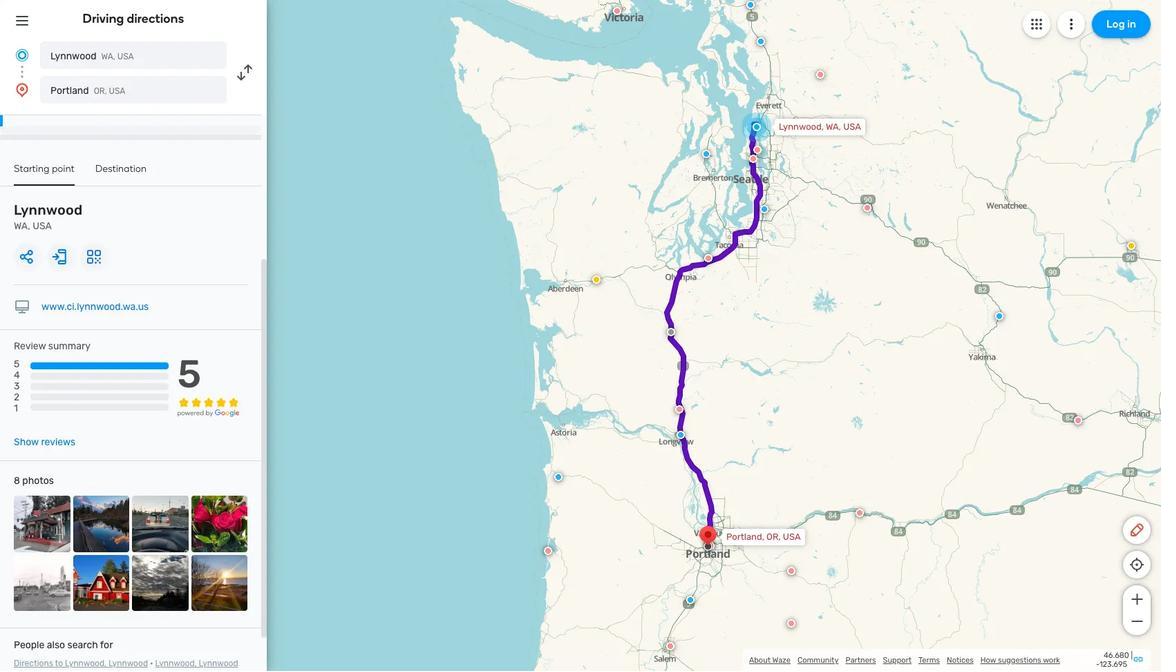Task type: vqa. For each thing, say whether or not it's contained in the screenshot.
the directions in the "5th Avenue, New York driving directions"
no



Task type: locate. For each thing, give the bounding box(es) containing it.
1 vertical spatial police image
[[995, 312, 1004, 321]]

5 for 5
[[177, 352, 201, 397]]

lynnwood
[[50, 50, 96, 62], [14, 202, 82, 218], [108, 659, 148, 669], [199, 659, 238, 669]]

road closed image
[[613, 7, 621, 15], [816, 70, 825, 79], [749, 155, 757, 163], [863, 204, 872, 212], [704, 254, 713, 263], [675, 406, 684, 414], [1074, 417, 1082, 425], [544, 547, 552, 556], [787, 620, 796, 628]]

lynnwood, wa, usa
[[779, 122, 861, 132]]

photos
[[22, 476, 54, 487]]

1
[[14, 403, 18, 415]]

2 horizontal spatial police image
[[995, 312, 1004, 321]]

hazard image
[[1127, 242, 1136, 250], [592, 276, 601, 284]]

accident image
[[667, 328, 675, 337]]

starting
[[14, 163, 49, 175]]

lynnwood wa, usa
[[50, 50, 134, 62], [14, 202, 82, 232]]

or,
[[94, 86, 107, 96], [767, 532, 781, 543]]

1 horizontal spatial or,
[[767, 532, 781, 543]]

directions to lynnwood, lynnwood link
[[14, 659, 148, 669]]

lynnwood, lynnwood
[[14, 659, 238, 672]]

lynnwood wa, usa up portland or, usa
[[50, 50, 134, 62]]

link image
[[1133, 654, 1144, 665]]

5
[[177, 352, 201, 397], [14, 359, 20, 371]]

image 7 of lynnwood, lynnwood image
[[132, 555, 188, 612]]

2 horizontal spatial wa,
[[826, 122, 841, 132]]

0 vertical spatial police image
[[757, 37, 765, 46]]

terms
[[919, 656, 940, 665]]

driving directions
[[83, 11, 184, 26]]

2 horizontal spatial lynnwood,
[[779, 122, 824, 132]]

or, right portland
[[94, 86, 107, 96]]

support link
[[883, 656, 912, 665]]

about waze link
[[749, 656, 791, 665]]

image 8 of lynnwood, lynnwood image
[[191, 555, 247, 612]]

portland,
[[726, 532, 764, 543]]

directions
[[127, 11, 184, 26]]

or, for portland,
[[767, 532, 781, 543]]

lynnwood, inside lynnwood, lynnwood
[[155, 659, 197, 669]]

1 horizontal spatial wa,
[[101, 52, 115, 62]]

about waze community partners support terms notices how suggestions work
[[749, 656, 1060, 665]]

0 horizontal spatial police image
[[686, 596, 695, 605]]

2 vertical spatial police image
[[686, 596, 695, 605]]

www.ci.lynnwood.wa.us link
[[41, 301, 149, 313]]

0 horizontal spatial 5
[[14, 359, 20, 371]]

5 inside the 5 4 3 2 1
[[14, 359, 20, 371]]

road closed image
[[753, 146, 762, 154], [856, 509, 864, 518], [787, 567, 796, 576], [666, 643, 675, 651]]

starting point button
[[14, 163, 75, 186]]

lynnwood, lynnwood link
[[14, 659, 238, 672]]

or, inside portland or, usa
[[94, 86, 107, 96]]

police image
[[746, 1, 755, 9], [702, 150, 710, 158], [760, 205, 769, 214], [677, 431, 685, 440], [554, 473, 563, 482]]

0 vertical spatial lynnwood wa, usa
[[50, 50, 134, 62]]

0 horizontal spatial or,
[[94, 86, 107, 96]]

0 vertical spatial hazard image
[[1127, 242, 1136, 250]]

0 horizontal spatial wa,
[[14, 220, 30, 232]]

1 horizontal spatial 5
[[177, 352, 201, 397]]

1 horizontal spatial lynnwood,
[[155, 659, 197, 669]]

suggestions
[[998, 656, 1041, 665]]

usa
[[117, 52, 134, 62], [109, 86, 125, 96], [843, 122, 861, 132], [33, 220, 52, 232], [783, 532, 801, 543]]

portland or, usa
[[50, 85, 125, 97]]

notices
[[947, 656, 974, 665]]

search
[[67, 640, 98, 652]]

8 photos
[[14, 476, 54, 487]]

1 vertical spatial wa,
[[826, 122, 841, 132]]

also
[[47, 640, 65, 652]]

1 vertical spatial or,
[[767, 532, 781, 543]]

destination button
[[95, 163, 147, 185]]

current location image
[[14, 47, 30, 64]]

|
[[1131, 652, 1133, 661]]

wa,
[[101, 52, 115, 62], [826, 122, 841, 132], [14, 220, 30, 232]]

review
[[14, 341, 46, 352]]

portland, or, usa
[[726, 532, 801, 543]]

portland
[[50, 85, 89, 97]]

1 vertical spatial hazard image
[[592, 276, 601, 284]]

driving
[[83, 11, 124, 26]]

image 4 of lynnwood, lynnwood image
[[191, 496, 247, 553]]

how suggestions work link
[[981, 656, 1060, 665]]

190.1
[[39, 105, 59, 115]]

3
[[14, 381, 20, 393]]

show reviews
[[14, 437, 75, 449]]

lynnwood,
[[779, 122, 824, 132], [65, 659, 106, 669], [155, 659, 197, 669]]

location image
[[14, 82, 30, 98]]

0 vertical spatial or,
[[94, 86, 107, 96]]

police image
[[757, 37, 765, 46], [995, 312, 1004, 321], [686, 596, 695, 605]]

8
[[14, 476, 20, 487]]

lynnwood wa, usa down starting point button
[[14, 202, 82, 232]]

1 horizontal spatial hazard image
[[1127, 242, 1136, 250]]

or, right portland,
[[767, 532, 781, 543]]

5 for 5 4 3 2 1
[[14, 359, 20, 371]]

www.ci.lynnwood.wa.us
[[41, 301, 149, 313]]



Task type: describe. For each thing, give the bounding box(es) containing it.
computer image
[[14, 299, 30, 316]]

image 5 of lynnwood, lynnwood image
[[14, 555, 70, 612]]

image 3 of lynnwood, lynnwood image
[[132, 496, 188, 553]]

directions to lynnwood, lynnwood
[[14, 659, 148, 669]]

summary
[[48, 341, 91, 352]]

how
[[981, 656, 996, 665]]

2 vertical spatial wa,
[[14, 220, 30, 232]]

partners link
[[846, 656, 876, 665]]

reviews
[[41, 437, 75, 449]]

partners
[[846, 656, 876, 665]]

46.680
[[1104, 652, 1129, 661]]

usa inside portland or, usa
[[109, 86, 125, 96]]

image 1 of lynnwood, lynnwood image
[[14, 496, 70, 553]]

-
[[1096, 661, 1100, 670]]

190.1 miles
[[39, 105, 87, 115]]

show
[[14, 437, 39, 449]]

zoom out image
[[1128, 614, 1146, 630]]

lynnwood, for lynnwood, wa, usa
[[779, 122, 824, 132]]

directions
[[14, 659, 53, 669]]

waze
[[772, 656, 791, 665]]

5 4 3 2 1
[[14, 359, 20, 415]]

lynnwood inside lynnwood, lynnwood
[[199, 659, 238, 669]]

1 vertical spatial lynnwood wa, usa
[[14, 202, 82, 232]]

image 6 of lynnwood, lynnwood image
[[73, 555, 129, 612]]

terms link
[[919, 656, 940, 665]]

zoom in image
[[1128, 592, 1146, 608]]

review summary
[[14, 341, 91, 352]]

about
[[749, 656, 771, 665]]

point
[[52, 163, 75, 175]]

123.695
[[1100, 661, 1127, 670]]

pencil image
[[1129, 523, 1145, 539]]

starting point
[[14, 163, 75, 175]]

4
[[14, 370, 20, 382]]

miles
[[61, 105, 87, 115]]

46.680 | -123.695
[[1096, 652, 1133, 670]]

destination
[[95, 163, 147, 175]]

lynnwood, for lynnwood, lynnwood
[[155, 659, 197, 669]]

to
[[55, 659, 63, 669]]

community
[[798, 656, 839, 665]]

work
[[1043, 656, 1060, 665]]

2
[[14, 392, 20, 404]]

people
[[14, 640, 44, 652]]

0 horizontal spatial hazard image
[[592, 276, 601, 284]]

0 horizontal spatial lynnwood,
[[65, 659, 106, 669]]

for
[[100, 640, 113, 652]]

people also search for
[[14, 640, 113, 652]]

0 vertical spatial wa,
[[101, 52, 115, 62]]

notices link
[[947, 656, 974, 665]]

image 2 of lynnwood, lynnwood image
[[73, 496, 129, 553]]

support
[[883, 656, 912, 665]]

1 horizontal spatial police image
[[757, 37, 765, 46]]

community link
[[798, 656, 839, 665]]

or, for portland
[[94, 86, 107, 96]]



